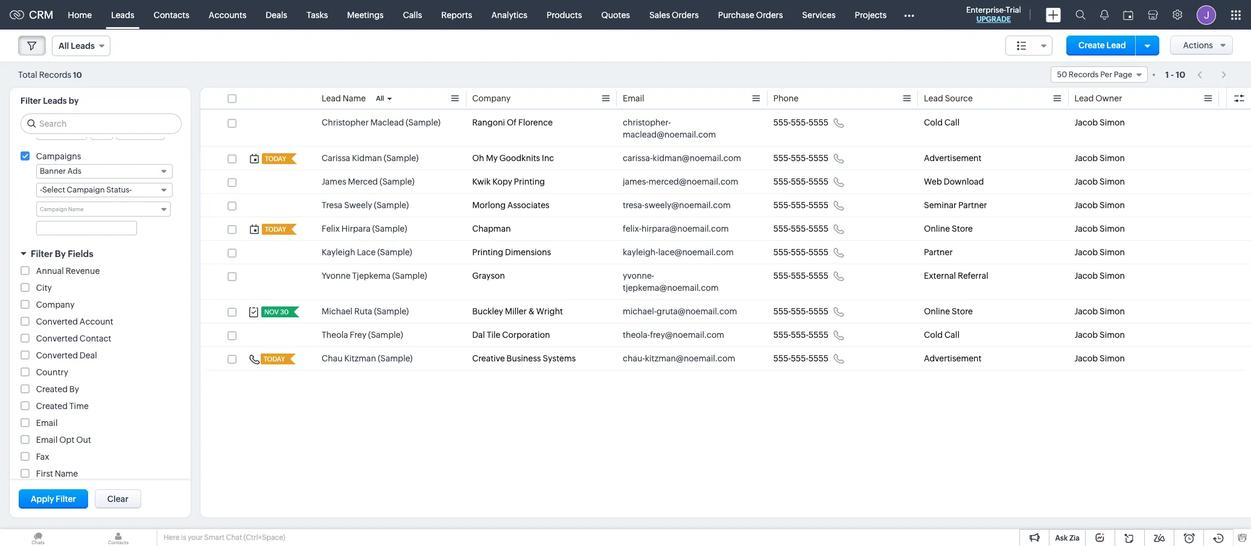 Task type: locate. For each thing, give the bounding box(es) containing it.
kitzman@noemail.com
[[645, 354, 735, 363]]

1 jacob simon from the top
[[1075, 118, 1125, 127]]

0 vertical spatial leads
[[111, 10, 134, 20]]

0 vertical spatial converted
[[36, 317, 78, 327]]

(sample) down james merced (sample) at the left top
[[374, 200, 409, 210]]

yvonne
[[322, 271, 351, 281]]

1 simon from the top
[[1100, 118, 1125, 127]]

0 vertical spatial created
[[36, 385, 68, 394]]

signals element
[[1093, 0, 1116, 30]]

michael ruta (sample)
[[322, 307, 409, 316]]

1 vertical spatial partner
[[924, 248, 953, 257]]

theola frey (sample)
[[322, 330, 403, 340]]

6 jacob from the top
[[1075, 248, 1098, 257]]

1 vertical spatial online store
[[924, 307, 973, 316]]

filter inside 'dropdown button'
[[31, 249, 53, 259]]

creative business systems
[[472, 354, 576, 363]]

records for 50
[[1069, 70, 1099, 79]]

referral
[[958, 271, 989, 281]]

filter for filter leads by
[[21, 96, 41, 106]]

0 vertical spatial company
[[472, 94, 511, 103]]

(sample) right kidman
[[384, 153, 419, 163]]

leads left by
[[43, 96, 67, 106]]

6 simon from the top
[[1100, 248, 1125, 257]]

felix
[[322, 224, 340, 234]]

jacob for james-merced@noemail.com
[[1075, 177, 1098, 187]]

4 5555 from the top
[[809, 200, 829, 210]]

- down banner
[[40, 185, 42, 194]]

orders
[[672, 10, 699, 20], [756, 10, 783, 20]]

1 horizontal spatial name
[[343, 94, 366, 103]]

cold call for christopher- maclead@noemail.com
[[924, 118, 960, 127]]

today for felix hirpara (sample)
[[265, 226, 286, 233]]

1 vertical spatial call
[[945, 330, 960, 340]]

9 555-555-5555 from the top
[[774, 330, 829, 340]]

8 jacob from the top
[[1075, 307, 1098, 316]]

5555 for tresa-sweely@noemail.com
[[809, 200, 829, 210]]

converted
[[36, 317, 78, 327], [36, 334, 78, 344], [36, 351, 78, 360]]

banner
[[40, 167, 66, 176]]

(sample) right tjepkema
[[392, 271, 427, 281]]

1 vertical spatial cold
[[924, 330, 943, 340]]

lead left owner
[[1075, 94, 1094, 103]]

tresa-
[[623, 200, 645, 210]]

None text field
[[37, 222, 136, 235]]

calls link
[[393, 0, 432, 29]]

10 5555 from the top
[[809, 354, 829, 363]]

3 converted from the top
[[36, 351, 78, 360]]

(sample) right 'lace'
[[377, 248, 412, 257]]

1 vertical spatial leads
[[71, 41, 95, 51]]

1 online store from the top
[[924, 224, 973, 234]]

all for all leads
[[59, 41, 69, 51]]

advertisement for kidman@noemail.com
[[924, 153, 982, 163]]

morlong associates
[[472, 200, 550, 210]]

0 vertical spatial today link
[[262, 153, 287, 164]]

florence
[[518, 118, 553, 127]]

by up the annual revenue
[[55, 249, 66, 259]]

online down seminar in the top right of the page
[[924, 224, 950, 234]]

1 vertical spatial by
[[69, 385, 79, 394]]

store for michael-gruta@noemail.com
[[952, 307, 973, 316]]

orders inside purchase orders link
[[756, 10, 783, 20]]

orders for sales orders
[[672, 10, 699, 20]]

lead owner
[[1075, 94, 1122, 103]]

navigation
[[1192, 66, 1233, 83]]

company up rangoni
[[472, 94, 511, 103]]

1 vertical spatial cold call
[[924, 330, 960, 340]]

-Select Campaign Status- field
[[36, 183, 173, 197]]

by for created
[[69, 385, 79, 394]]

8 555-555-5555 from the top
[[774, 307, 829, 316]]

call for theola-frey@noemail.com
[[945, 330, 960, 340]]

printing up grayson
[[472, 248, 503, 257]]

status-
[[106, 185, 132, 194]]

carissa-kidman@noemail.com
[[623, 153, 741, 163]]

5555 for michael-gruta@noemail.com
[[809, 307, 829, 316]]

reports link
[[432, 0, 482, 29]]

555-555-5555 for chau-kitzman@noemail.com
[[774, 354, 829, 363]]

(sample) right maclead
[[406, 118, 441, 127]]

felix-hirpara@noemail.com link
[[623, 223, 729, 235]]

- inside 'field'
[[40, 185, 42, 194]]

1 vertical spatial today link
[[262, 224, 287, 235]]

(sample) for james merced (sample)
[[380, 177, 415, 187]]

2 jacob simon from the top
[[1075, 153, 1125, 163]]

jacob simon for james-merced@noemail.com
[[1075, 177, 1125, 187]]

2 555-555-5555 from the top
[[774, 153, 829, 163]]

7 555-555-5555 from the top
[[774, 271, 829, 281]]

0 horizontal spatial -
[[40, 185, 42, 194]]

cold call down external
[[924, 330, 960, 340]]

records up filter leads by
[[39, 70, 71, 79]]

10 simon from the top
[[1100, 354, 1125, 363]]

0 vertical spatial filter
[[21, 96, 41, 106]]

jacob for felix-hirpara@noemail.com
[[1075, 224, 1098, 234]]

email up christopher-
[[623, 94, 644, 103]]

10 for 1 - 10
[[1176, 70, 1186, 79]]

2 vertical spatial converted
[[36, 351, 78, 360]]

lace@noemail.com
[[658, 248, 734, 257]]

annual revenue
[[36, 266, 100, 276]]

all inside field
[[59, 41, 69, 51]]

lead for lead name
[[322, 94, 341, 103]]

Other Modules field
[[897, 5, 922, 24]]

8 simon from the top
[[1100, 307, 1125, 316]]

converted deal
[[36, 351, 97, 360]]

email down created time
[[36, 418, 58, 428]]

9 simon from the top
[[1100, 330, 1125, 340]]

5555 for james-merced@noemail.com
[[809, 177, 829, 187]]

apply filter button
[[19, 490, 88, 509]]

printing up associates
[[514, 177, 545, 187]]

555-555-5555 for theola-frey@noemail.com
[[774, 330, 829, 340]]

5 jacob simon from the top
[[1075, 224, 1125, 234]]

3 jacob simon from the top
[[1075, 177, 1125, 187]]

email up fax
[[36, 435, 58, 445]]

(ctrl+space)
[[244, 534, 285, 542]]

jacob simon for kayleigh-lace@noemail.com
[[1075, 248, 1125, 257]]

rangoni of florence
[[472, 118, 553, 127]]

3 simon from the top
[[1100, 177, 1125, 187]]

simon for michael-gruta@noemail.com
[[1100, 307, 1125, 316]]

4 555-555-5555 from the top
[[774, 200, 829, 210]]

today link for carissa
[[262, 153, 287, 164]]

2 store from the top
[[952, 307, 973, 316]]

store for felix-hirpara@noemail.com
[[952, 224, 973, 234]]

contacts image
[[80, 529, 156, 546]]

2 vertical spatial today
[[264, 356, 285, 363]]

buckley miller & wright
[[472, 307, 563, 316]]

7 jacob from the top
[[1075, 271, 1098, 281]]

2 jacob from the top
[[1075, 153, 1098, 163]]

(sample) right kitzman
[[378, 354, 413, 363]]

1 vertical spatial today
[[265, 226, 286, 233]]

cold call down lead source
[[924, 118, 960, 127]]

0 horizontal spatial none field
[[36, 202, 171, 217]]

records right 50
[[1069, 70, 1099, 79]]

5555 for theola-frey@noemail.com
[[809, 330, 829, 340]]

0 vertical spatial today
[[265, 155, 286, 162]]

2 5555 from the top
[[809, 153, 829, 163]]

jacob for tresa-sweely@noemail.com
[[1075, 200, 1098, 210]]

filter up annual
[[31, 249, 53, 259]]

carissa-kidman@noemail.com link
[[623, 152, 741, 164]]

8 5555 from the top
[[809, 307, 829, 316]]

0 horizontal spatial records
[[39, 70, 71, 79]]

1 vertical spatial printing
[[472, 248, 503, 257]]

2 cold call from the top
[[924, 330, 960, 340]]

store down external referral
[[952, 307, 973, 316]]

1 horizontal spatial leads
[[71, 41, 95, 51]]

partner down "download"
[[959, 200, 987, 210]]

4 jacob from the top
[[1075, 200, 1098, 210]]

1 vertical spatial none field
[[36, 202, 171, 217]]

1 jacob from the top
[[1075, 118, 1098, 127]]

(sample) for theola frey (sample)
[[368, 330, 403, 340]]

by up time
[[69, 385, 79, 394]]

1 horizontal spatial 10
[[1176, 70, 1186, 79]]

lead for lead source
[[924, 94, 943, 103]]

0 vertical spatial -
[[1171, 70, 1174, 79]]

10 inside 'total records 10'
[[73, 70, 82, 79]]

1 horizontal spatial none field
[[1006, 36, 1053, 56]]

business
[[507, 354, 541, 363]]

(sample) right merced
[[380, 177, 415, 187]]

time
[[69, 401, 89, 411]]

(sample) for yvonne tjepkema (sample)
[[392, 271, 427, 281]]

1 vertical spatial -
[[40, 185, 42, 194]]

10 555-555-5555 from the top
[[774, 354, 829, 363]]

days field
[[116, 126, 165, 140]]

first name
[[36, 469, 78, 479]]

leads right home
[[111, 10, 134, 20]]

3 555-555-5555 from the top
[[774, 177, 829, 187]]

5 555-555-5555 from the top
[[774, 224, 829, 234]]

4 simon from the top
[[1100, 200, 1125, 210]]

None field
[[1006, 36, 1053, 56], [36, 202, 171, 217]]

2 orders from the left
[[756, 10, 783, 20]]

call down external referral
[[945, 330, 960, 340]]

0 vertical spatial online
[[924, 224, 950, 234]]

orders right sales
[[672, 10, 699, 20]]

1 call from the top
[[945, 118, 960, 127]]

leads down home link
[[71, 41, 95, 51]]

banner ads
[[40, 167, 81, 176]]

10 right the 1
[[1176, 70, 1186, 79]]

hirpara
[[342, 224, 371, 234]]

1 cold from the top
[[924, 118, 943, 127]]

converted up 'country'
[[36, 351, 78, 360]]

row group
[[200, 111, 1251, 371]]

5555 for kayleigh-lace@noemail.com
[[809, 248, 829, 257]]

name right first
[[55, 469, 78, 479]]

1 horizontal spatial by
[[69, 385, 79, 394]]

9 jacob simon from the top
[[1075, 330, 1125, 340]]

all up christopher maclead (sample) 'link'
[[376, 95, 384, 102]]

lead inside button
[[1107, 40, 1126, 50]]

(sample) inside "link"
[[374, 307, 409, 316]]

online store for gruta@noemail.com
[[924, 307, 973, 316]]

555-
[[774, 118, 791, 127], [791, 118, 809, 127], [774, 153, 791, 163], [791, 153, 809, 163], [774, 177, 791, 187], [791, 177, 809, 187], [774, 200, 791, 210], [791, 200, 809, 210], [774, 224, 791, 234], [791, 224, 809, 234], [774, 248, 791, 257], [791, 248, 809, 257], [774, 271, 791, 281], [791, 271, 809, 281], [774, 307, 791, 316], [791, 307, 809, 316], [774, 330, 791, 340], [791, 330, 809, 340], [774, 354, 791, 363], [791, 354, 809, 363]]

contacts
[[154, 10, 189, 20]]

0 vertical spatial cold call
[[924, 118, 960, 127]]

6 555-555-5555 from the top
[[774, 248, 829, 257]]

calendar image
[[1123, 10, 1134, 20]]

lead left 'source'
[[924, 94, 943, 103]]

converted up converted contact
[[36, 317, 78, 327]]

city
[[36, 283, 52, 293]]

2 vertical spatial today link
[[261, 354, 286, 365]]

jacob simon for felix-hirpara@noemail.com
[[1075, 224, 1125, 234]]

kidman
[[352, 153, 382, 163]]

jacob simon for tresa-sweely@noemail.com
[[1075, 200, 1125, 210]]

orders inside sales orders link
[[672, 10, 699, 20]]

2 cold from the top
[[924, 330, 943, 340]]

0 vertical spatial online store
[[924, 224, 973, 234]]

1 online from the top
[[924, 224, 950, 234]]

advertisement
[[924, 153, 982, 163], [924, 354, 982, 363]]

10 jacob from the top
[[1075, 354, 1098, 363]]

7 5555 from the top
[[809, 271, 829, 281]]

All Leads field
[[52, 36, 110, 56]]

jacob simon
[[1075, 118, 1125, 127], [1075, 153, 1125, 163], [1075, 177, 1125, 187], [1075, 200, 1125, 210], [1075, 224, 1125, 234], [1075, 248, 1125, 257], [1075, 271, 1125, 281], [1075, 307, 1125, 316], [1075, 330, 1125, 340], [1075, 354, 1125, 363]]

is
[[181, 534, 186, 542]]

none field down trial
[[1006, 36, 1053, 56]]

cold
[[924, 118, 943, 127], [924, 330, 943, 340]]

theola frey (sample) link
[[322, 329, 403, 341]]

0 horizontal spatial by
[[55, 249, 66, 259]]

total
[[18, 70, 37, 79]]

online down external
[[924, 307, 950, 316]]

corporation
[[502, 330, 550, 340]]

10
[[1176, 70, 1186, 79], [73, 70, 82, 79]]

purchase orders
[[718, 10, 783, 20]]

wright
[[536, 307, 563, 316]]

kayleigh
[[322, 248, 355, 257]]

all
[[59, 41, 69, 51], [376, 95, 384, 102]]

call down lead source
[[945, 118, 960, 127]]

online for michael-gruta@noemail.com
[[924, 307, 950, 316]]

0 vertical spatial email
[[623, 94, 644, 103]]

1 converted from the top
[[36, 317, 78, 327]]

chapman
[[472, 224, 511, 234]]

simon for kayleigh-lace@noemail.com
[[1100, 248, 1125, 257]]

total records 10
[[18, 70, 82, 79]]

9 5555 from the top
[[809, 330, 829, 340]]

created for created time
[[36, 401, 68, 411]]

0 vertical spatial name
[[343, 94, 366, 103]]

simon for james-merced@noemail.com
[[1100, 177, 1125, 187]]

1 555-555-5555 from the top
[[774, 118, 829, 127]]

jacob for carissa-kidman@noemail.com
[[1075, 153, 1098, 163]]

filter by fields
[[31, 249, 93, 259]]

(sample) for christopher maclead (sample)
[[406, 118, 441, 127]]

today link for felix
[[262, 224, 287, 235]]

lead up christopher
[[322, 94, 341, 103]]

all for all
[[376, 95, 384, 102]]

2 simon from the top
[[1100, 153, 1125, 163]]

0 vertical spatial advertisement
[[924, 153, 982, 163]]

account
[[80, 317, 113, 327]]

1 horizontal spatial -
[[1171, 70, 1174, 79]]

0 vertical spatial call
[[945, 118, 960, 127]]

yvonne tjepkema (sample)
[[322, 271, 427, 281]]

create lead button
[[1067, 36, 1138, 56]]

leads inside field
[[71, 41, 95, 51]]

deals
[[266, 10, 287, 20]]

none field down -select campaign status- 'field'
[[36, 202, 171, 217]]

my
[[486, 153, 498, 163]]

2 online from the top
[[924, 307, 950, 316]]

5 simon from the top
[[1100, 224, 1125, 234]]

1 store from the top
[[952, 224, 973, 234]]

1 horizontal spatial orders
[[756, 10, 783, 20]]

leads for filter leads by
[[43, 96, 67, 106]]

0 vertical spatial by
[[55, 249, 66, 259]]

converted for converted contact
[[36, 334, 78, 344]]

555-555-5555 for yvonne- tjepkema@noemail.com
[[774, 271, 829, 281]]

4 jacob simon from the top
[[1075, 200, 1125, 210]]

555-555-5555 for kayleigh-lace@noemail.com
[[774, 248, 829, 257]]

advertisement for kitzman@noemail.com
[[924, 354, 982, 363]]

cold down lead source
[[924, 118, 943, 127]]

store down seminar partner on the top of page
[[952, 224, 973, 234]]

10 jacob simon from the top
[[1075, 354, 1125, 363]]

created down the created by
[[36, 401, 68, 411]]

converted contact
[[36, 334, 111, 344]]

2 vertical spatial email
[[36, 435, 58, 445]]

1 cold call from the top
[[924, 118, 960, 127]]

1 horizontal spatial partner
[[959, 200, 987, 210]]

2 call from the top
[[945, 330, 960, 340]]

online store down seminar partner on the top of page
[[924, 224, 973, 234]]

0 vertical spatial none field
[[1006, 36, 1053, 56]]

converted up converted deal
[[36, 334, 78, 344]]

christopher
[[322, 118, 369, 127]]

8 jacob simon from the top
[[1075, 307, 1125, 316]]

- right the 1
[[1171, 70, 1174, 79]]

lead right 'create'
[[1107, 40, 1126, 50]]

projects link
[[845, 0, 897, 29]]

5 5555 from the top
[[809, 224, 829, 234]]

0 vertical spatial cold
[[924, 118, 943, 127]]

30
[[280, 308, 289, 316]]

kayleigh lace (sample)
[[322, 248, 412, 257]]

5555 for christopher- maclead@noemail.com
[[809, 118, 829, 127]]

Campaign Name text field
[[40, 204, 156, 213]]

created down 'country'
[[36, 385, 68, 394]]

michael-gruta@noemail.com link
[[623, 305, 737, 318]]

1 vertical spatial store
[[952, 307, 973, 316]]

2 vertical spatial leads
[[43, 96, 67, 106]]

name for first name
[[55, 469, 78, 479]]

2 horizontal spatial leads
[[111, 10, 134, 20]]

5 jacob from the top
[[1075, 224, 1098, 234]]

1 vertical spatial online
[[924, 307, 950, 316]]

0 horizontal spatial partner
[[924, 248, 953, 257]]

0 vertical spatial store
[[952, 224, 973, 234]]

all up 'total records 10'
[[59, 41, 69, 51]]

1 vertical spatial all
[[376, 95, 384, 102]]

oh my goodknits inc
[[472, 153, 554, 163]]

1 vertical spatial advertisement
[[924, 354, 982, 363]]

1 vertical spatial filter
[[31, 249, 53, 259]]

3 jacob from the top
[[1075, 177, 1098, 187]]

orders right purchase
[[756, 10, 783, 20]]

7 jacob simon from the top
[[1075, 271, 1125, 281]]

partner up external
[[924, 248, 953, 257]]

(sample) up 'kayleigh lace (sample)'
[[372, 224, 407, 234]]

frey@noemail.com
[[650, 330, 725, 340]]

(sample) right ruta
[[374, 307, 409, 316]]

1 horizontal spatial all
[[376, 95, 384, 102]]

1 5555 from the top
[[809, 118, 829, 127]]

1 vertical spatial converted
[[36, 334, 78, 344]]

1 orders from the left
[[672, 10, 699, 20]]

company down city
[[36, 300, 75, 310]]

10 up by
[[73, 70, 82, 79]]

created for created by
[[36, 385, 68, 394]]

yvonne- tjepkema@noemail.com
[[623, 271, 719, 293]]

here
[[164, 534, 180, 542]]

yvonne-
[[623, 271, 654, 281]]

2 advertisement from the top
[[924, 354, 982, 363]]

jacob
[[1075, 118, 1098, 127], [1075, 153, 1098, 163], [1075, 177, 1098, 187], [1075, 200, 1098, 210], [1075, 224, 1098, 234], [1075, 248, 1098, 257], [1075, 271, 1098, 281], [1075, 307, 1098, 316], [1075, 330, 1098, 340], [1075, 354, 1098, 363]]

0 horizontal spatial name
[[55, 469, 78, 479]]

tile
[[487, 330, 500, 340]]

filter inside button
[[56, 494, 76, 504]]

Banner Ads field
[[36, 164, 173, 179]]

6 jacob simon from the top
[[1075, 248, 1125, 257]]

trial
[[1006, 5, 1021, 14]]

simon for christopher- maclead@noemail.com
[[1100, 118, 1125, 127]]

1 created from the top
[[36, 385, 68, 394]]

cold for christopher- maclead@noemail.com
[[924, 118, 943, 127]]

chau kitzman (sample)
[[322, 354, 413, 363]]

sweely@noemail.com
[[645, 200, 731, 210]]

1 vertical spatial name
[[55, 469, 78, 479]]

simon for felix-hirpara@noemail.com
[[1100, 224, 1125, 234]]

1 horizontal spatial printing
[[514, 177, 545, 187]]

9 jacob from the top
[[1075, 330, 1098, 340]]

felix-hirpara@noemail.com
[[623, 224, 729, 234]]

yvonne tjepkema (sample) link
[[322, 270, 427, 282]]

filter right 'apply'
[[56, 494, 76, 504]]

call for christopher- maclead@noemail.com
[[945, 118, 960, 127]]

555-555-5555 for carissa-kidman@noemail.com
[[774, 153, 829, 163]]

0 vertical spatial all
[[59, 41, 69, 51]]

simon for chau-kitzman@noemail.com
[[1100, 354, 1125, 363]]

2 online store from the top
[[924, 307, 973, 316]]

0 horizontal spatial all
[[59, 41, 69, 51]]

jacob simon for carissa-kidman@noemail.com
[[1075, 153, 1125, 163]]

create lead
[[1079, 40, 1126, 50]]

0 horizontal spatial orders
[[672, 10, 699, 20]]

2 vertical spatial filter
[[56, 494, 76, 504]]

5555 for carissa-kidman@noemail.com
[[809, 153, 829, 163]]

1 vertical spatial created
[[36, 401, 68, 411]]

signals image
[[1100, 10, 1109, 20]]

filter down total
[[21, 96, 41, 106]]

1 horizontal spatial records
[[1069, 70, 1099, 79]]

enterprise-
[[966, 5, 1006, 14]]

email
[[623, 94, 644, 103], [36, 418, 58, 428], [36, 435, 58, 445]]

3 5555 from the top
[[809, 177, 829, 187]]

6 5555 from the top
[[809, 248, 829, 257]]

james-merced@noemail.com link
[[623, 176, 738, 188]]

1 advertisement from the top
[[924, 153, 982, 163]]

cold down external
[[924, 330, 943, 340]]

lead
[[1107, 40, 1126, 50], [322, 94, 341, 103], [924, 94, 943, 103], [1075, 94, 1094, 103]]

2 created from the top
[[36, 401, 68, 411]]

search element
[[1068, 0, 1093, 30]]

(sample) inside 'link'
[[406, 118, 441, 127]]

0 horizontal spatial 10
[[73, 70, 82, 79]]

today link for chau
[[261, 354, 286, 365]]

2 converted from the top
[[36, 334, 78, 344]]

seminar
[[924, 200, 957, 210]]

leads
[[111, 10, 134, 20], [71, 41, 95, 51], [43, 96, 67, 106]]

7 simon from the top
[[1100, 271, 1125, 281]]

0 horizontal spatial leads
[[43, 96, 67, 106]]

carissa kidman (sample) link
[[322, 152, 419, 164]]

online store down external referral
[[924, 307, 973, 316]]

1 vertical spatial company
[[36, 300, 75, 310]]

home link
[[58, 0, 101, 29]]

records inside field
[[1069, 70, 1099, 79]]

(sample) for kayleigh lace (sample)
[[377, 248, 412, 257]]

(sample) right frey
[[368, 330, 403, 340]]

created
[[36, 385, 68, 394], [36, 401, 68, 411]]

by inside 'dropdown button'
[[55, 249, 66, 259]]

name up christopher
[[343, 94, 366, 103]]



Task type: vqa. For each thing, say whether or not it's contained in the screenshot.


Task type: describe. For each thing, give the bounding box(es) containing it.
leads for all leads
[[71, 41, 95, 51]]

simon for tresa-sweely@noemail.com
[[1100, 200, 1125, 210]]

1
[[1166, 70, 1169, 79]]

1 horizontal spatial company
[[472, 94, 511, 103]]

50 records per page
[[1057, 70, 1132, 79]]

simon for theola-frey@noemail.com
[[1100, 330, 1125, 340]]

enterprise-trial upgrade
[[966, 5, 1021, 24]]

ruta
[[354, 307, 372, 316]]

felix hirpara (sample)
[[322, 224, 407, 234]]

lead for lead owner
[[1075, 94, 1094, 103]]

jacob simon for theola-frey@noemail.com
[[1075, 330, 1125, 340]]

kitzman
[[344, 354, 376, 363]]

555-555-5555 for james-merced@noemail.com
[[774, 177, 829, 187]]

chau-
[[623, 354, 645, 363]]

nov 30 link
[[261, 307, 290, 318]]

oh
[[472, 153, 484, 163]]

inc
[[542, 153, 554, 163]]

theola-
[[623, 330, 650, 340]]

chats image
[[0, 529, 76, 546]]

simon for carissa-kidman@noemail.com
[[1100, 153, 1125, 163]]

(sample) for felix hirpara (sample)
[[372, 224, 407, 234]]

kopy
[[493, 177, 512, 187]]

per
[[1101, 70, 1113, 79]]

(sample) for michael ruta (sample)
[[374, 307, 409, 316]]

campaigns
[[36, 152, 81, 161]]

merced
[[348, 177, 378, 187]]

jacob simon for christopher- maclead@noemail.com
[[1075, 118, 1125, 127]]

created by
[[36, 385, 79, 394]]

Search text field
[[21, 114, 181, 133]]

jacob for theola-frey@noemail.com
[[1075, 330, 1098, 340]]

creative
[[472, 354, 505, 363]]

create menu element
[[1039, 0, 1068, 29]]

jacob for chau-kitzman@noemail.com
[[1075, 354, 1098, 363]]

actions
[[1183, 40, 1213, 50]]

jacob simon for michael-gruta@noemail.com
[[1075, 307, 1125, 316]]

cold for theola-frey@noemail.com
[[924, 330, 943, 340]]

james
[[322, 177, 346, 187]]

name for lead name
[[343, 94, 366, 103]]

owner
[[1096, 94, 1122, 103]]

christopher-
[[623, 118, 671, 127]]

dal tile corporation
[[472, 330, 550, 340]]

create
[[1079, 40, 1105, 50]]

meetings
[[347, 10, 384, 20]]

sales orders
[[650, 10, 699, 20]]

jacob for michael-gruta@noemail.com
[[1075, 307, 1098, 316]]

tresa sweely (sample)
[[322, 200, 409, 210]]

chau kitzman (sample) link
[[322, 353, 413, 365]]

simon for yvonne- tjepkema@noemail.com
[[1100, 271, 1125, 281]]

dal
[[472, 330, 485, 340]]

maclead@noemail.com
[[623, 130, 716, 139]]

christopher- maclead@noemail.com
[[623, 118, 716, 139]]

quotes
[[601, 10, 630, 20]]

5555 for chau-kitzman@noemail.com
[[809, 354, 829, 363]]

555-555-5555 for christopher- maclead@noemail.com
[[774, 118, 829, 127]]

today for carissa kidman (sample)
[[265, 155, 286, 162]]

1 vertical spatial email
[[36, 418, 58, 428]]

0 vertical spatial printing
[[514, 177, 545, 187]]

associates
[[507, 200, 550, 210]]

today for chau kitzman (sample)
[[264, 356, 285, 363]]

(sample) for chau kitzman (sample)
[[378, 354, 413, 363]]

profile image
[[1197, 5, 1216, 24]]

buckley
[[472, 307, 503, 316]]

kayleigh-
[[623, 248, 658, 257]]

5555 for yvonne- tjepkema@noemail.com
[[809, 271, 829, 281]]

the
[[48, 128, 60, 137]]

jacob for christopher- maclead@noemail.com
[[1075, 118, 1098, 127]]

reports
[[441, 10, 472, 20]]

page
[[1114, 70, 1132, 79]]

50
[[1057, 70, 1067, 79]]

(sample) for carissa kidman (sample)
[[384, 153, 419, 163]]

records for total
[[39, 70, 71, 79]]

filter by fields button
[[10, 243, 191, 264]]

frey
[[350, 330, 367, 340]]

zia
[[1070, 534, 1080, 543]]

555-555-5555 for michael-gruta@noemail.com
[[774, 307, 829, 316]]

0 horizontal spatial company
[[36, 300, 75, 310]]

jacob for kayleigh-lace@noemail.com
[[1075, 248, 1098, 257]]

seminar partner
[[924, 200, 987, 210]]

theola-frey@noemail.com link
[[623, 329, 725, 341]]

source
[[945, 94, 973, 103]]

row group containing christopher maclead (sample)
[[200, 111, 1251, 371]]

orders for purchase orders
[[756, 10, 783, 20]]

projects
[[855, 10, 887, 20]]

online store for hirpara@noemail.com
[[924, 224, 973, 234]]

by
[[69, 96, 79, 106]]

kwik kopy printing
[[472, 177, 545, 187]]

james merced (sample)
[[322, 177, 415, 187]]

tjepkema
[[352, 271, 391, 281]]

lead source
[[924, 94, 973, 103]]

michael-gruta@noemail.com
[[623, 307, 737, 316]]

tresa-sweely@noemail.com link
[[623, 199, 731, 211]]

in
[[40, 128, 47, 137]]

(sample) for tresa sweely (sample)
[[374, 200, 409, 210]]

555-555-5555 for tresa-sweely@noemail.com
[[774, 200, 829, 210]]

merced@noemail.com
[[649, 177, 738, 187]]

create menu image
[[1046, 8, 1061, 22]]

theola
[[322, 330, 348, 340]]

last
[[62, 128, 74, 137]]

accounts
[[209, 10, 246, 20]]

0 vertical spatial partner
[[959, 200, 987, 210]]

goodknits
[[500, 153, 540, 163]]

converted for converted deal
[[36, 351, 78, 360]]

carissa kidman (sample)
[[322, 153, 419, 163]]

tresa-sweely@noemail.com
[[623, 200, 731, 210]]

external
[[924, 271, 956, 281]]

first
[[36, 469, 53, 479]]

chau-kitzman@noemail.com
[[623, 354, 735, 363]]

christopher- maclead@noemail.com link
[[623, 117, 749, 141]]

-select campaign status-
[[40, 185, 132, 194]]

chau
[[322, 354, 343, 363]]

hirpara@noemail.com
[[642, 224, 729, 234]]

&
[[528, 307, 535, 316]]

ask
[[1055, 534, 1068, 543]]

none field campaign name
[[36, 202, 171, 217]]

chau-kitzman@noemail.com link
[[623, 353, 735, 365]]

web download
[[924, 177, 984, 187]]

jacob simon for chau-kitzman@noemail.com
[[1075, 354, 1125, 363]]

upgrade
[[977, 15, 1011, 24]]

size image
[[1017, 40, 1027, 51]]

555-555-5555 for felix-hirpara@noemail.com
[[774, 224, 829, 234]]

quotes link
[[592, 0, 640, 29]]

online for felix-hirpara@noemail.com
[[924, 224, 950, 234]]

ads
[[67, 167, 81, 176]]

search image
[[1076, 10, 1086, 20]]

filter for filter by fields
[[31, 249, 53, 259]]

in the last field
[[36, 126, 87, 140]]

5555 for felix-hirpara@noemail.com
[[809, 224, 829, 234]]

christopher maclead (sample)
[[322, 118, 441, 127]]

profile element
[[1190, 0, 1224, 29]]

carissa-
[[623, 153, 653, 163]]

0 horizontal spatial printing
[[472, 248, 503, 257]]

none field size
[[1006, 36, 1053, 56]]

leads link
[[101, 0, 144, 29]]

apply filter
[[31, 494, 76, 504]]

cold call for theola-frey@noemail.com
[[924, 330, 960, 340]]

by for filter
[[55, 249, 66, 259]]

10 for total records 10
[[73, 70, 82, 79]]

revenue
[[66, 266, 100, 276]]

50 Records Per Page field
[[1051, 66, 1148, 83]]

jacob simon for yvonne- tjepkema@noemail.com
[[1075, 271, 1125, 281]]

jacob for yvonne- tjepkema@noemail.com
[[1075, 271, 1098, 281]]

ask zia
[[1055, 534, 1080, 543]]



